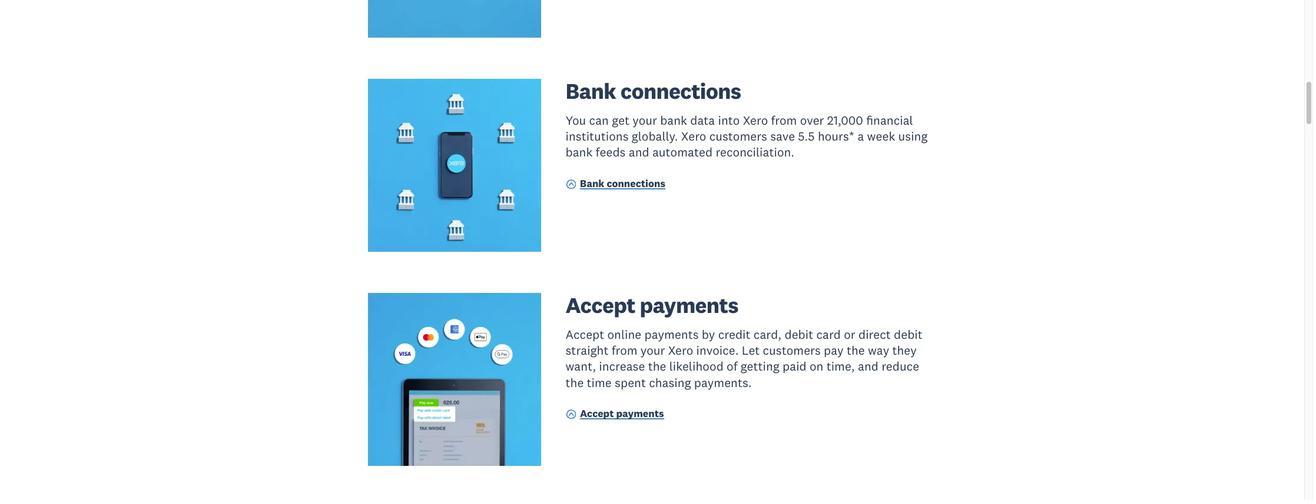 Task type: vqa. For each thing, say whether or not it's contained in the screenshot.
the bottommost invoicing
no



Task type: locate. For each thing, give the bounding box(es) containing it.
payments down spent
[[617, 408, 664, 421]]

bank
[[661, 112, 688, 128], [566, 145, 593, 160]]

xero inside the accept online payments by credit card, debit card or direct debit straight from your xero invoice. let customers pay the way they want, increase the likelihood of getting paid on time, and reduce the time spent chasing payments.
[[669, 343, 694, 359]]

bank connections up get
[[566, 77, 741, 105]]

from inside you can get your bank data into xero from over 21,000 financial institutions globally. xero customers save 5.5 hours* a week using bank feeds and automated reconciliation.
[[772, 112, 797, 128]]

or
[[845, 327, 856, 343]]

accept up the straight
[[566, 327, 605, 343]]

the
[[847, 343, 865, 359], [649, 359, 667, 375], [566, 375, 584, 391]]

2 vertical spatial accept
[[580, 408, 614, 421]]

0 vertical spatial and
[[629, 145, 650, 160]]

1 vertical spatial accept
[[566, 327, 605, 343]]

bank up can
[[566, 77, 616, 105]]

chasing
[[649, 375, 691, 391]]

can
[[590, 112, 609, 128]]

accept payments
[[566, 292, 739, 319], [580, 408, 664, 421]]

1 vertical spatial xero
[[682, 128, 707, 144]]

connections up data
[[621, 77, 741, 105]]

1 vertical spatial bank
[[566, 145, 593, 160]]

your
[[633, 112, 658, 128], [641, 343, 665, 359]]

card,
[[754, 327, 782, 343]]

0 horizontal spatial debit
[[785, 327, 814, 343]]

0 horizontal spatial bank
[[566, 145, 593, 160]]

payments.
[[695, 375, 752, 391]]

bank connections button
[[566, 177, 666, 193]]

1 vertical spatial connections
[[607, 177, 666, 190]]

your up globally.
[[633, 112, 658, 128]]

paid
[[783, 359, 807, 375]]

connections down feeds
[[607, 177, 666, 190]]

0 vertical spatial accept payments
[[566, 292, 739, 319]]

and inside the accept online payments by credit card, debit card or direct debit straight from your xero invoice. let customers pay the way they want, increase the likelihood of getting paid on time, and reduce the time spent chasing payments.
[[858, 359, 879, 375]]

straight
[[566, 343, 609, 359]]

bank down feeds
[[580, 177, 605, 190]]

way
[[868, 343, 890, 359]]

from up save
[[772, 112, 797, 128]]

0 vertical spatial payments
[[640, 292, 739, 319]]

debit left card
[[785, 327, 814, 343]]

debit up they
[[894, 327, 923, 343]]

1 horizontal spatial from
[[772, 112, 797, 128]]

1 horizontal spatial the
[[649, 359, 667, 375]]

2 debit from the left
[[894, 327, 923, 343]]

customers down into
[[710, 128, 768, 144]]

0 vertical spatial xero
[[743, 112, 769, 128]]

0 vertical spatial bank
[[566, 77, 616, 105]]

bank up globally.
[[661, 112, 688, 128]]

0 horizontal spatial from
[[612, 343, 638, 359]]

bank down institutions
[[566, 145, 593, 160]]

payments left by
[[645, 327, 699, 343]]

1 vertical spatial accept payments
[[580, 408, 664, 421]]

accept down the time
[[580, 408, 614, 421]]

accept payments down spent
[[580, 408, 664, 421]]

1 vertical spatial from
[[612, 343, 638, 359]]

0 horizontal spatial the
[[566, 375, 584, 391]]

1 vertical spatial and
[[858, 359, 879, 375]]

accept payments up "online"
[[566, 292, 739, 319]]

your inside you can get your bank data into xero from over 21,000 financial institutions globally. xero customers save 5.5 hours* a week using bank feeds and automated reconciliation.
[[633, 112, 658, 128]]

let
[[742, 343, 760, 359]]

payments up by
[[640, 292, 739, 319]]

xero down data
[[682, 128, 707, 144]]

1 horizontal spatial and
[[858, 359, 879, 375]]

2 vertical spatial xero
[[669, 343, 694, 359]]

payments
[[640, 292, 739, 319], [645, 327, 699, 343], [617, 408, 664, 421]]

0 horizontal spatial and
[[629, 145, 650, 160]]

feeds
[[596, 145, 626, 160]]

accept payments inside button
[[580, 408, 664, 421]]

increase
[[599, 359, 645, 375]]

2 horizontal spatial the
[[847, 343, 865, 359]]

automated
[[653, 145, 713, 160]]

1 vertical spatial bank connections
[[580, 177, 666, 190]]

accept inside the accept online payments by credit card, debit card or direct debit straight from your xero invoice. let customers pay the way they want, increase the likelihood of getting paid on time, and reduce the time spent chasing payments.
[[566, 327, 605, 343]]

get
[[612, 112, 630, 128]]

reconciliation.
[[716, 145, 795, 160]]

accept
[[566, 292, 636, 319], [566, 327, 605, 343], [580, 408, 614, 421]]

bank
[[566, 77, 616, 105], [580, 177, 605, 190]]

card
[[817, 327, 841, 343]]

bank connections down feeds
[[580, 177, 666, 190]]

2 vertical spatial payments
[[617, 408, 664, 421]]

the down or
[[847, 343, 865, 359]]

customers
[[710, 128, 768, 144], [763, 343, 821, 359]]

debit
[[785, 327, 814, 343], [894, 327, 923, 343]]

into
[[719, 112, 740, 128]]

1 vertical spatial your
[[641, 343, 665, 359]]

hours*
[[818, 128, 855, 144]]

0 vertical spatial from
[[772, 112, 797, 128]]

accept up "online"
[[566, 292, 636, 319]]

customers up paid
[[763, 343, 821, 359]]

you
[[566, 112, 586, 128]]

week
[[868, 128, 896, 144]]

your down "online"
[[641, 343, 665, 359]]

the up 'chasing'
[[649, 359, 667, 375]]

1 vertical spatial bank
[[580, 177, 605, 190]]

and
[[629, 145, 650, 160], [858, 359, 879, 375]]

5.5
[[799, 128, 815, 144]]

1 horizontal spatial debit
[[894, 327, 923, 343]]

the down want,
[[566, 375, 584, 391]]

getting
[[741, 359, 780, 375]]

connections inside button
[[607, 177, 666, 190]]

xero right into
[[743, 112, 769, 128]]

bank connections
[[566, 77, 741, 105], [580, 177, 666, 190]]

1 horizontal spatial bank
[[661, 112, 688, 128]]

payments inside button
[[617, 408, 664, 421]]

and down globally.
[[629, 145, 650, 160]]

using
[[899, 128, 928, 144]]

0 vertical spatial bank
[[661, 112, 688, 128]]

1 vertical spatial payments
[[645, 327, 699, 343]]

0 vertical spatial your
[[633, 112, 658, 128]]

1 vertical spatial customers
[[763, 343, 821, 359]]

connections
[[621, 77, 741, 105], [607, 177, 666, 190]]

from down "online"
[[612, 343, 638, 359]]

xero up likelihood
[[669, 343, 694, 359]]

0 vertical spatial customers
[[710, 128, 768, 144]]

accept online payments by credit card, debit card or direct debit straight from your xero invoice. let customers pay the way they want, increase the likelihood of getting paid on time, and reduce the time spent chasing payments.
[[566, 327, 923, 391]]

from
[[772, 112, 797, 128], [612, 343, 638, 359]]

xero
[[743, 112, 769, 128], [682, 128, 707, 144], [669, 343, 694, 359]]

xero for connections
[[682, 128, 707, 144]]

and down way
[[858, 359, 879, 375]]



Task type: describe. For each thing, give the bounding box(es) containing it.
you can get your bank data into xero from over 21,000 financial institutions globally. xero customers save 5.5 hours* a week using bank feeds and automated reconciliation.
[[566, 112, 928, 160]]

time,
[[827, 359, 855, 375]]

time
[[587, 375, 612, 391]]

they
[[893, 343, 917, 359]]

credit
[[719, 327, 751, 343]]

0 vertical spatial connections
[[621, 77, 741, 105]]

institutions
[[566, 128, 629, 144]]

online
[[608, 327, 642, 343]]

want,
[[566, 359, 596, 375]]

reduce
[[882, 359, 920, 375]]

a
[[858, 128, 865, 144]]

xero for payments
[[669, 343, 694, 359]]

bank connections inside bank connections button
[[580, 177, 666, 190]]

21,000
[[828, 112, 864, 128]]

of
[[727, 359, 738, 375]]

pay
[[824, 343, 844, 359]]

accept inside button
[[580, 408, 614, 421]]

and inside you can get your bank data into xero from over 21,000 financial institutions globally. xero customers save 5.5 hours* a week using bank feeds and automated reconciliation.
[[629, 145, 650, 160]]

from inside the accept online payments by credit card, debit card or direct debit straight from your xero invoice. let customers pay the way they want, increase the likelihood of getting paid on time, and reduce the time spent chasing payments.
[[612, 343, 638, 359]]

spent
[[615, 375, 646, 391]]

likelihood
[[670, 359, 724, 375]]

bank inside button
[[580, 177, 605, 190]]

1 debit from the left
[[785, 327, 814, 343]]

0 vertical spatial bank connections
[[566, 77, 741, 105]]

direct
[[859, 327, 891, 343]]

payments inside the accept online payments by credit card, debit card or direct debit straight from your xero invoice. let customers pay the way they want, increase the likelihood of getting paid on time, and reduce the time spent chasing payments.
[[645, 327, 699, 343]]

data
[[691, 112, 715, 128]]

save
[[771, 128, 796, 144]]

accept payments button
[[566, 408, 664, 424]]

invoice.
[[697, 343, 739, 359]]

your inside the accept online payments by credit card, debit card or direct debit straight from your xero invoice. let customers pay the way they want, increase the likelihood of getting paid on time, and reduce the time spent chasing payments.
[[641, 343, 665, 359]]

financial
[[867, 112, 914, 128]]

by
[[702, 327, 716, 343]]

customers inside the accept online payments by credit card, debit card or direct debit straight from your xero invoice. let customers pay the way they want, increase the likelihood of getting paid on time, and reduce the time spent chasing payments.
[[763, 343, 821, 359]]

0 vertical spatial accept
[[566, 292, 636, 319]]

over
[[801, 112, 825, 128]]

customers inside you can get your bank data into xero from over 21,000 financial institutions globally. xero customers save 5.5 hours* a week using bank feeds and automated reconciliation.
[[710, 128, 768, 144]]

globally.
[[632, 128, 679, 144]]

on
[[810, 359, 824, 375]]



